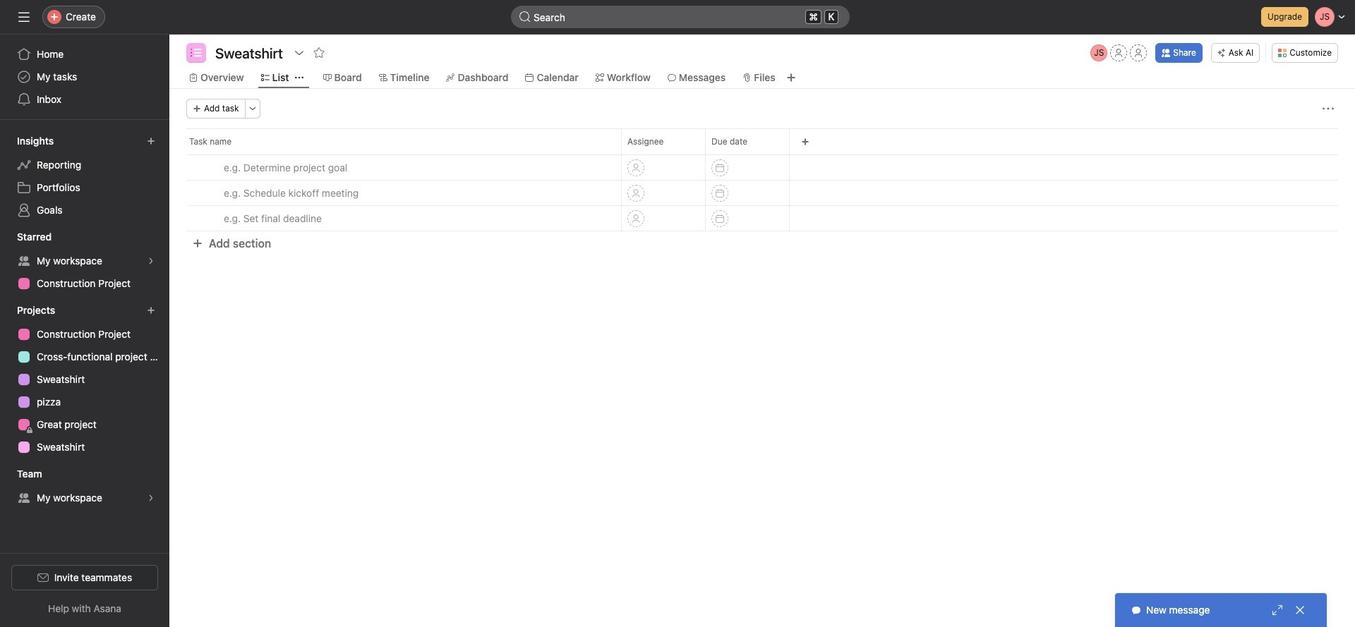 Task type: vqa. For each thing, say whether or not it's contained in the screenshot.
search tasks, projects, and more text box
yes



Task type: locate. For each thing, give the bounding box(es) containing it.
None text field
[[212, 43, 287, 63]]

add field image
[[801, 138, 810, 146]]

0 horizontal spatial more actions image
[[248, 104, 257, 113]]

2 see details, my workspace image from the top
[[147, 494, 155, 503]]

1 vertical spatial see details, my workspace image
[[147, 494, 155, 503]]

0 vertical spatial see details, my workspace image
[[147, 257, 155, 265]]

None field
[[511, 6, 850, 28]]

see details, my workspace image
[[147, 257, 155, 265], [147, 494, 155, 503]]

see details, my workspace image inside starred element
[[147, 257, 155, 265]]

row
[[169, 128, 1356, 155], [186, 154, 1339, 155], [169, 155, 1356, 181], [169, 180, 1356, 206], [169, 205, 1356, 232]]

global element
[[0, 35, 169, 119]]

new project or portfolio image
[[147, 306, 155, 315]]

more actions image
[[1323, 103, 1334, 114], [248, 104, 257, 113]]

js image
[[1094, 44, 1104, 61]]

1 see details, my workspace image from the top
[[147, 257, 155, 265]]



Task type: describe. For each thing, give the bounding box(es) containing it.
list image
[[191, 47, 202, 59]]

prominent image
[[520, 11, 531, 23]]

close image
[[1295, 605, 1306, 616]]

tab actions image
[[295, 73, 303, 82]]

teams element
[[0, 462, 169, 513]]

insights element
[[0, 128, 169, 225]]

1 horizontal spatial more actions image
[[1323, 103, 1334, 114]]

expand new message image
[[1272, 605, 1284, 616]]

projects element
[[0, 298, 169, 462]]

new insights image
[[147, 137, 155, 145]]

see details, my workspace image inside teams element
[[147, 494, 155, 503]]

Search tasks, projects, and more text field
[[511, 6, 850, 28]]

add tab image
[[786, 72, 797, 83]]

add to starred image
[[313, 47, 325, 59]]

starred element
[[0, 225, 169, 298]]

show options image
[[294, 47, 305, 59]]

hide sidebar image
[[18, 11, 30, 23]]



